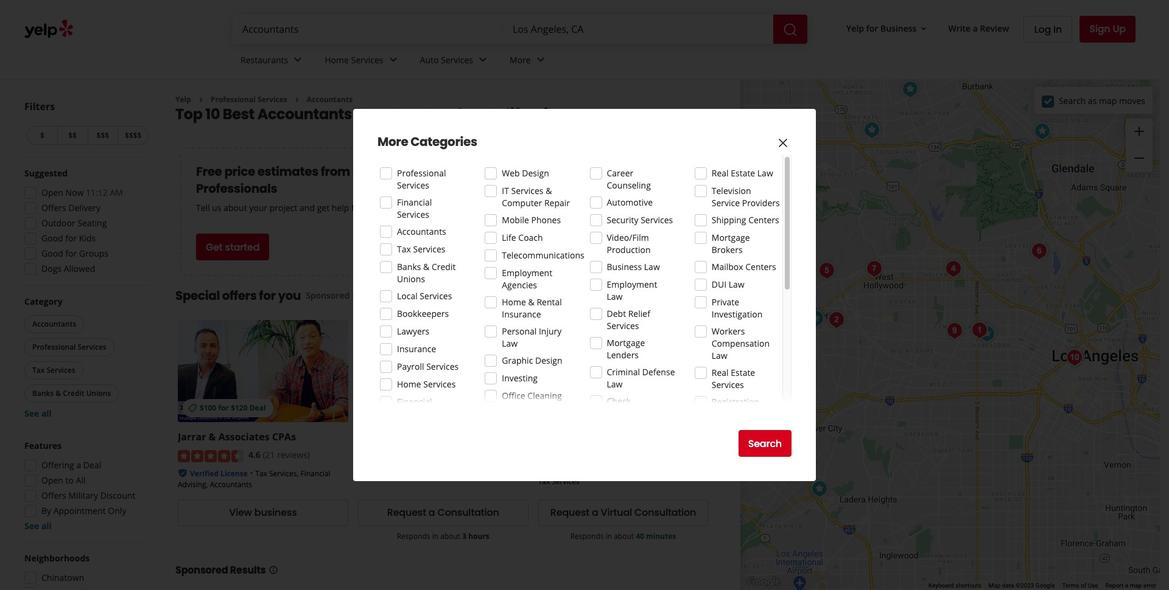 Task type: vqa. For each thing, say whether or not it's contained in the screenshot.
DELIS
no



Task type: describe. For each thing, give the bounding box(es) containing it.
services inside financial services
[[397, 209, 429, 220]]

sponsored for sponsored
[[306, 290, 350, 302]]

all for features
[[41, 521, 52, 532]]

get started
[[206, 240, 260, 254]]

all for category
[[41, 408, 52, 420]]

responds for virtual
[[570, 531, 604, 542]]

payroll services
[[397, 361, 459, 373]]

accountants inside tax services, financial advising, accountants
[[210, 480, 252, 490]]

request a virtual consultation
[[550, 506, 696, 520]]

accountants left near
[[307, 94, 353, 105]]

accountants inside more categories dialog
[[397, 226, 446, 237]]

24 chevron down v2 image for auto services
[[476, 53, 490, 67]]

home & rental insurance
[[502, 297, 562, 320]]

free price estimates from local tax professionals tell us about your project and get help from sponsored businesses.
[[196, 163, 463, 214]]

good for kids
[[41, 233, 96, 244]]

open now 11:12 am
[[41, 187, 123, 198]]

4.6 (21 reviews)
[[248, 450, 310, 461]]

samuel b choi accountancy image
[[967, 318, 992, 342]]

security
[[607, 214, 638, 226]]

los
[[393, 104, 417, 124]]

professional services inside more categories dialog
[[397, 167, 446, 191]]

cashing/pay-
[[607, 408, 658, 420]]

sponsored
[[373, 202, 415, 214]]

terms of use
[[1062, 583, 1098, 589]]

verified license
[[190, 469, 248, 479]]

open to all
[[41, 475, 86, 486]]

16 chevron right v2 image for professional services
[[196, 95, 206, 105]]

accountants up estimates
[[257, 104, 352, 124]]

search for search
[[748, 437, 782, 451]]

investigation
[[712, 309, 762, 320]]

as
[[1088, 95, 1097, 106]]

error
[[1143, 583, 1156, 589]]

brokers
[[712, 244, 743, 256]]

see all for features
[[24, 521, 52, 532]]

chinatown
[[41, 572, 84, 584]]

zoom in image
[[1132, 124, 1147, 139]]

consultation inside button
[[634, 506, 696, 520]]

map for moves
[[1099, 95, 1117, 106]]

mobile
[[502, 214, 529, 226]]

price
[[224, 163, 255, 180]]

check cashing/pay-day loans
[[607, 396, 673, 432]]

group containing suggested
[[21, 167, 151, 279]]

defense
[[642, 367, 675, 378]]

16 verified v2 image
[[178, 469, 188, 478]]

see all for category
[[24, 408, 52, 420]]

julie moran, cpa image
[[898, 77, 922, 101]]

responds for consultation
[[397, 531, 430, 542]]

payroll
[[397, 361, 424, 373]]

4.6 star rating image
[[178, 450, 244, 463]]

1 horizontal spatial from
[[351, 202, 371, 214]]

suggested
[[24, 167, 68, 179]]

data
[[1002, 583, 1014, 589]]

mailbox centers
[[712, 261, 776, 273]]

axiom books image
[[859, 118, 884, 142]]

professional inside professional services button
[[32, 342, 76, 353]]

local
[[397, 290, 418, 302]]

good for good for groups
[[41, 248, 63, 259]]

0 vertical spatial deal
[[249, 403, 266, 414]]

design for graphic design
[[535, 355, 562, 367]]

about inside free price estimates from local tax professionals tell us about your project and get help from sponsored businesses.
[[224, 202, 247, 214]]

open for open to all
[[41, 475, 63, 486]]

business inside button
[[880, 22, 917, 34]]

financial for services
[[397, 197, 432, 208]]

personal
[[502, 326, 537, 337]]

employment agencies
[[502, 267, 552, 291]]

see all button for features
[[24, 521, 52, 532]]

life coach
[[502, 232, 543, 244]]

responds in about 40 minutes
[[570, 531, 676, 542]]

banks & credit unions button
[[24, 385, 119, 403]]

sponsored results
[[175, 564, 266, 578]]

tell
[[196, 202, 210, 214]]

a for deal
[[76, 460, 81, 471]]

$ button
[[27, 126, 57, 145]]

auto services
[[420, 54, 473, 66]]

taxplus image
[[731, 451, 755, 475]]

project
[[270, 202, 297, 214]]

employment for law
[[607, 279, 657, 290]]

offers
[[222, 288, 257, 305]]

16 chevron down v2 image
[[919, 24, 929, 33]]

balyan financial services image
[[1027, 239, 1051, 263]]

california
[[485, 104, 558, 124]]

about for request a consultation
[[440, 531, 460, 542]]

for for $120
[[218, 403, 229, 414]]

1 horizontal spatial free
[[380, 403, 396, 414]]

allowed
[[64, 263, 95, 275]]

financial counseling center image
[[942, 319, 967, 343]]

delivery
[[68, 202, 101, 214]]

alan mehdiani, cpa, tax accountant image
[[824, 308, 848, 332]]

keyboard shortcuts button
[[928, 582, 981, 591]]

robert ricco, cpa image
[[1064, 345, 1088, 369]]

private
[[712, 297, 739, 308]]

2 horizontal spatial free
[[560, 403, 576, 414]]

home services link
[[315, 44, 410, 79]]

view business
[[229, 506, 297, 520]]

graphic
[[502, 355, 533, 367]]

by appointment only
[[41, 505, 126, 517]]

accountants inside button
[[32, 319, 76, 329]]

services inside debt relief services
[[607, 320, 639, 332]]

map region
[[680, 0, 1169, 591]]

get
[[317, 202, 329, 214]]

tax inside tax services, financial advising, accountants
[[255, 469, 267, 479]]

financial for advising
[[397, 396, 432, 408]]

outdoor seating
[[41, 217, 107, 229]]

offers for offers delivery
[[41, 202, 66, 214]]

report
[[1105, 583, 1124, 589]]

banks & credit unions inside button
[[32, 388, 111, 399]]

next image
[[700, 289, 714, 303]]

accountants button
[[24, 315, 84, 334]]

business categories element
[[231, 44, 1136, 79]]

mailbox
[[712, 261, 743, 273]]

$$$$ button
[[118, 126, 149, 145]]

consultation inside button
[[437, 506, 499, 520]]

banks inside button
[[32, 388, 54, 399]]

your
[[249, 202, 267, 214]]

tax inside button
[[32, 365, 45, 376]]

& inside home & rental insurance
[[528, 297, 534, 308]]

television
[[712, 185, 751, 197]]

2 consultations from the left
[[578, 403, 628, 414]]

it
[[502, 185, 509, 197]]

yelp for business button
[[841, 17, 934, 39]]

group containing features
[[21, 440, 151, 533]]

mortgage lenders
[[607, 337, 645, 361]]

professional services inside button
[[32, 342, 106, 353]]

offers military discount
[[41, 490, 135, 502]]

law down production
[[644, 261, 660, 273]]

search for search as map moves
[[1059, 95, 1086, 106]]

professional services link
[[211, 94, 287, 105]]

$100 for $120 deal link
[[178, 321, 348, 423]]

for for kids
[[65, 233, 77, 244]]

production
[[607, 244, 651, 256]]

tax services inside more categories dialog
[[397, 244, 445, 255]]

offering
[[41, 460, 74, 471]]

advising
[[397, 409, 430, 420]]

$
[[40, 130, 44, 141]]

1 consultations from the left
[[398, 403, 447, 414]]

phones
[[531, 214, 561, 226]]

$100
[[200, 403, 216, 414]]

automotive
[[607, 197, 653, 208]]

video/film
[[607, 232, 649, 244]]

get started button
[[196, 234, 269, 261]]

tax inside more categories dialog
[[397, 244, 411, 255]]

office cleaning
[[502, 390, 562, 402]]

now
[[65, 187, 84, 198]]

web
[[502, 167, 520, 179]]

rgn accountancy group image
[[814, 258, 839, 283]]

tax services button
[[24, 362, 83, 380]]

2 free consultations from the left
[[560, 403, 628, 414]]

psl cpa and associates image
[[976, 321, 1000, 345]]

0 horizontal spatial from
[[321, 163, 350, 180]]

auto services link
[[410, 44, 500, 79]]

close image
[[776, 136, 790, 150]]

log in link
[[1024, 16, 1072, 43]]

day
[[658, 408, 673, 420]]

shortcuts
[[955, 583, 981, 589]]

0 vertical spatial professional services
[[211, 94, 287, 105]]

offering a deal
[[41, 460, 101, 471]]

debt relief services
[[607, 308, 650, 332]]

write a review
[[948, 22, 1009, 34]]

yelp for yelp 'link'
[[175, 94, 191, 105]]

report a map error
[[1105, 583, 1156, 589]]

credit inside banks & credit unions
[[432, 261, 456, 273]]

zoom out image
[[1132, 151, 1147, 166]]

for for business
[[866, 22, 878, 34]]

counseling
[[607, 180, 651, 191]]



Task type: locate. For each thing, give the bounding box(es) containing it.
1 16 chevron right v2 image from the left
[[196, 95, 206, 105]]

more for more
[[510, 54, 531, 66]]

business
[[880, 22, 917, 34], [607, 261, 642, 273]]

about
[[224, 202, 247, 214], [440, 531, 460, 542], [614, 531, 634, 542]]

centers down providers
[[748, 214, 779, 226]]

1 horizontal spatial banks
[[397, 261, 421, 273]]

request up responds in about 3 hours
[[387, 506, 426, 520]]

tax services down professional services button
[[32, 365, 75, 376]]

home up 'accountants' link
[[325, 54, 349, 66]]

1 24 chevron down v2 image from the left
[[291, 53, 305, 67]]

keyboard shortcuts
[[928, 583, 981, 589]]

deal right $120
[[249, 403, 266, 414]]

seating
[[77, 217, 107, 229]]

home services inside business categories element
[[325, 54, 383, 66]]

in down virtual
[[606, 531, 612, 542]]

free price estimates from local tax professionals image
[[606, 177, 666, 238]]

2 estate from the top
[[731, 367, 755, 379]]

0 horizontal spatial banks & credit unions
[[32, 388, 111, 399]]

in for consultation
[[432, 531, 438, 542]]

1 vertical spatial financial
[[397, 396, 432, 408]]

view
[[229, 506, 252, 520]]

estate down compensation
[[731, 367, 755, 379]]

in for virtual
[[606, 531, 612, 542]]

0 horizontal spatial free consultations
[[380, 403, 447, 414]]

offers up by
[[41, 490, 66, 502]]

tax inside free price estimates from local tax professionals tell us about your project and get help from sponsored businesses.
[[384, 163, 406, 180]]

and
[[300, 202, 315, 214]]

2 horizontal spatial professional
[[397, 167, 446, 179]]

1 horizontal spatial request
[[550, 506, 589, 520]]

0 vertical spatial design
[[522, 167, 549, 179]]

providers
[[742, 197, 780, 209]]

24 chevron down v2 image for restaurants
[[291, 53, 305, 67]]

2 offers from the top
[[41, 490, 66, 502]]

0 horizontal spatial more
[[378, 133, 408, 150]]

1 vertical spatial real
[[712, 367, 729, 379]]

pinnacle tax services image
[[1062, 346, 1087, 370]]

0 vertical spatial more
[[510, 54, 531, 66]]

a inside button
[[592, 506, 598, 520]]

24 chevron down v2 image left auto
[[386, 53, 400, 67]]

about right us
[[224, 202, 247, 214]]

3 24 chevron down v2 image from the left
[[476, 53, 490, 67]]

see
[[24, 408, 39, 420], [24, 521, 39, 532]]

0 horizontal spatial about
[[224, 202, 247, 214]]

help
[[332, 202, 349, 214]]

law down compensation
[[712, 350, 727, 362]]

consultation up '3'
[[437, 506, 499, 520]]

map right as
[[1099, 95, 1117, 106]]

home
[[325, 54, 349, 66], [502, 297, 526, 308], [397, 379, 421, 390]]

google
[[1036, 583, 1055, 589]]

insurance
[[502, 309, 541, 320], [397, 343, 436, 355]]

16 chevron right v2 image right yelp 'link'
[[196, 95, 206, 105]]

1 horizontal spatial search
[[1059, 95, 1086, 106]]

2 in from the left
[[606, 531, 612, 542]]

0 horizontal spatial yelp
[[175, 94, 191, 105]]

responds down request a consultation button
[[397, 531, 430, 542]]

1 vertical spatial tax services
[[32, 365, 75, 376]]

rental
[[537, 297, 562, 308]]

all
[[41, 408, 52, 420], [41, 521, 52, 532]]

professional right the top
[[211, 94, 256, 105]]

1 horizontal spatial yelp
[[846, 22, 864, 34]]

1 vertical spatial insurance
[[397, 343, 436, 355]]

1 open from the top
[[41, 187, 63, 198]]

group containing category
[[22, 296, 151, 420]]

0 vertical spatial sponsored
[[306, 290, 350, 302]]

1 vertical spatial home
[[502, 297, 526, 308]]

law right dui
[[729, 279, 744, 290]]

a right write
[[973, 22, 978, 34]]

0 vertical spatial financial
[[397, 197, 432, 208]]

1 vertical spatial banks & credit unions
[[32, 388, 111, 399]]

services inside the 'registration services'
[[712, 409, 744, 420]]

a for consultation
[[429, 506, 435, 520]]

request for request a virtual consultation
[[550, 506, 589, 520]]

mortgage for brokers
[[712, 232, 750, 244]]

dogs
[[41, 263, 62, 275]]

16 deal v2 image
[[188, 404, 197, 414]]

services inside accountants, bookkeepers, tax services
[[552, 477, 580, 487]]

0 vertical spatial banks & credit unions
[[397, 261, 456, 285]]

1 horizontal spatial employment
[[607, 279, 657, 290]]

0 horizontal spatial consultations
[[398, 403, 447, 414]]

near
[[355, 104, 390, 124]]

centers for shipping centers
[[748, 214, 779, 226]]

1 vertical spatial good
[[41, 248, 63, 259]]

0 vertical spatial see all
[[24, 408, 52, 420]]

insurance down lawyers
[[397, 343, 436, 355]]

license
[[220, 469, 248, 479]]

map for error
[[1130, 583, 1142, 589]]

1 see all button from the top
[[24, 408, 52, 420]]

estate for services
[[731, 367, 755, 379]]

map data ©2023 google
[[989, 583, 1055, 589]]

filters
[[24, 100, 55, 113]]

from right help
[[351, 202, 371, 214]]

24 chevron down v2 image inside auto services link
[[476, 53, 490, 67]]

0 horizontal spatial insurance
[[397, 343, 436, 355]]

more up california
[[510, 54, 531, 66]]

law inside criminal defense law
[[607, 379, 623, 390]]

groups
[[79, 248, 108, 259]]

0 horizontal spatial mortgage
[[607, 337, 645, 349]]

pro solutions image
[[803, 307, 828, 331]]

business down production
[[607, 261, 642, 273]]

free consultations down payroll in the bottom left of the page
[[380, 403, 447, 414]]

free consultations link for virtual
[[538, 321, 708, 423]]

top
[[175, 104, 202, 124]]

about left '3'
[[440, 531, 460, 542]]

1 vertical spatial professional services
[[397, 167, 446, 191]]

for right "$100" at the bottom left of the page
[[218, 403, 229, 414]]

0 horizontal spatial 16 chevron right v2 image
[[196, 95, 206, 105]]

search inside button
[[748, 437, 782, 451]]

employment
[[502, 267, 552, 279], [607, 279, 657, 290]]

consultations down payroll services
[[398, 403, 447, 414]]

0 horizontal spatial free consultations link
[[358, 321, 528, 423]]

2 real from the top
[[712, 367, 729, 379]]

0 horizontal spatial business
[[607, 261, 642, 273]]

2 horizontal spatial professional services
[[397, 167, 446, 191]]

1 vertical spatial mortgage
[[607, 337, 645, 349]]

1 see all from the top
[[24, 408, 52, 420]]

financial inside tax services, financial advising, accountants
[[300, 469, 330, 479]]

24 chevron down v2 image
[[291, 53, 305, 67], [386, 53, 400, 67], [476, 53, 490, 67], [533, 53, 548, 67]]

write
[[948, 22, 971, 34]]

None search field
[[233, 15, 810, 44]]

2 16 chevron right v2 image from the left
[[292, 95, 302, 105]]

group
[[1126, 119, 1153, 172], [21, 167, 151, 279], [22, 296, 151, 420], [21, 440, 151, 533], [21, 553, 151, 591]]

real up television
[[712, 167, 729, 179]]

1 estate from the top
[[731, 167, 755, 179]]

1 vertical spatial more
[[378, 133, 408, 150]]

2 request from the left
[[550, 506, 589, 520]]

16 info v2 image right results
[[268, 565, 278, 575]]

services inside real estate services
[[712, 379, 744, 391]]

1 vertical spatial 16 info v2 image
[[268, 565, 278, 575]]

& inside button
[[56, 388, 61, 399]]

offers for offers military discount
[[41, 490, 66, 502]]

1 horizontal spatial about
[[440, 531, 460, 542]]

centers for mailbox centers
[[745, 261, 776, 273]]

consultations
[[398, 403, 447, 414], [578, 403, 628, 414]]

1 horizontal spatial mortgage
[[712, 232, 750, 244]]

banks up the local
[[397, 261, 421, 273]]

home down payroll in the bottom left of the page
[[397, 379, 421, 390]]

map
[[1099, 95, 1117, 106], [1130, 583, 1142, 589]]

0 vertical spatial business
[[880, 22, 917, 34]]

credit up local services
[[432, 261, 456, 273]]

0 vertical spatial good
[[41, 233, 63, 244]]

computer
[[502, 197, 542, 209]]

from left local
[[321, 163, 350, 180]]

all
[[76, 475, 86, 486]]

wiseman & burke image
[[1030, 119, 1054, 143]]

advising,
[[178, 480, 208, 490]]

sponsored left results
[[175, 564, 228, 578]]

1 vertical spatial estate
[[731, 367, 755, 379]]

estate up television
[[731, 167, 755, 179]]

map
[[989, 583, 1001, 589]]

1 horizontal spatial consultation
[[634, 506, 696, 520]]

0 vertical spatial home services
[[325, 54, 383, 66]]

see for features
[[24, 521, 39, 532]]

see all button down by
[[24, 521, 52, 532]]

1 vertical spatial sponsored
[[175, 564, 228, 578]]

0 horizontal spatial consultation
[[437, 506, 499, 520]]

outdoor
[[41, 217, 75, 229]]

real for real estate services
[[712, 367, 729, 379]]

1 vertical spatial open
[[41, 475, 63, 486]]

more categories dialog
[[0, 0, 1169, 591]]

1 free consultations link from the left
[[358, 321, 528, 423]]

16 info v2 image
[[352, 291, 362, 301], [268, 565, 278, 575]]

0 horizontal spatial request
[[387, 506, 426, 520]]

deal up all
[[83, 460, 101, 471]]

law inside personal injury law
[[502, 338, 518, 349]]

chang ryul ji, cpa image
[[974, 322, 999, 346]]

1 offers from the top
[[41, 202, 66, 214]]

reviews)
[[277, 450, 310, 461]]

estate for law
[[731, 167, 755, 179]]

1 horizontal spatial insurance
[[502, 309, 541, 320]]

business left '16 chevron down v2' image
[[880, 22, 917, 34]]

1 see from the top
[[24, 408, 39, 420]]

mortgage up lenders
[[607, 337, 645, 349]]

yelp inside button
[[846, 22, 864, 34]]

a
[[973, 22, 978, 34], [76, 460, 81, 471], [429, 506, 435, 520], [592, 506, 598, 520], [1125, 583, 1128, 589]]

search
[[1059, 95, 1086, 106], [748, 437, 782, 451]]

24 chevron down v2 image for home services
[[386, 53, 400, 67]]

get
[[206, 240, 223, 254]]

1 horizontal spatial in
[[606, 531, 612, 542]]

2 vertical spatial professional
[[32, 342, 76, 353]]

group containing neighborhoods
[[21, 553, 151, 591]]

1 horizontal spatial business
[[880, 22, 917, 34]]

law inside 'workers compensation law'
[[712, 350, 727, 362]]

mortgage for lenders
[[607, 337, 645, 349]]

0 horizontal spatial tax services
[[32, 365, 75, 376]]

responds in about 3 hours
[[397, 531, 489, 542]]

1 vertical spatial all
[[41, 521, 52, 532]]

1 vertical spatial unions
[[86, 388, 111, 399]]

unions up the local
[[397, 273, 425, 285]]

for down good for kids
[[65, 248, 77, 259]]

professionals
[[196, 180, 277, 198]]

1 request from the left
[[387, 506, 426, 520]]

1 free consultations from the left
[[380, 403, 447, 414]]

request inside button
[[550, 506, 589, 520]]

1 horizontal spatial professional
[[211, 94, 256, 105]]

0 vertical spatial from
[[321, 163, 350, 180]]

1 responds from the left
[[397, 531, 430, 542]]

google image
[[743, 575, 784, 591]]

employment down business law
[[607, 279, 657, 290]]

check
[[607, 396, 631, 407]]

16 chevron right v2 image left 'accountants' link
[[292, 95, 302, 105]]

1 horizontal spatial responds
[[570, 531, 604, 542]]

appointment
[[53, 505, 106, 517]]

consultation
[[437, 506, 499, 520], [634, 506, 696, 520]]

a inside button
[[429, 506, 435, 520]]

career
[[607, 167, 633, 179]]

real inside real estate services
[[712, 367, 729, 379]]

good for good for kids
[[41, 233, 63, 244]]

real up registration at the right of page
[[712, 367, 729, 379]]

home services inside more categories dialog
[[397, 379, 456, 390]]

1 horizontal spatial map
[[1130, 583, 1142, 589]]

law up debt
[[607, 291, 623, 303]]

in down request a consultation button
[[432, 531, 438, 542]]

& down tax services button
[[56, 388, 61, 399]]

jarrar & associates cpas image
[[797, 298, 822, 322]]

for left you
[[259, 288, 276, 305]]

24 chevron down v2 image up california
[[533, 53, 548, 67]]

terms of use link
[[1062, 583, 1098, 589]]

career counseling
[[607, 167, 651, 191]]

free inside free price estimates from local tax professionals tell us about your project and get help from sponsored businesses.
[[196, 163, 222, 180]]

0 horizontal spatial home services
[[325, 54, 383, 66]]

insurance up personal
[[502, 309, 541, 320]]

professional services down accountants button
[[32, 342, 106, 353]]

registration services
[[712, 396, 759, 420]]

criminal defense law
[[607, 367, 675, 390]]

open down suggested
[[41, 187, 63, 198]]

free left advising
[[380, 403, 396, 414]]

services inside it services & computer repair
[[511, 185, 543, 197]]

0 horizontal spatial responds
[[397, 531, 430, 542]]

a for map
[[1125, 583, 1128, 589]]

accountants down financial services
[[397, 226, 446, 237]]

accountants, bookkeepers, tax services
[[538, 466, 708, 487]]

yelp
[[846, 22, 864, 34], [175, 94, 191, 105]]

1 vertical spatial credit
[[63, 388, 84, 399]]

24 chevron down v2 image inside home services link
[[386, 53, 400, 67]]

about left 40
[[614, 531, 634, 542]]

free consultations link
[[358, 321, 528, 423], [538, 321, 708, 423]]

financial advising
[[397, 396, 432, 420]]

responds
[[397, 531, 430, 542], [570, 531, 604, 542]]

2 see all from the top
[[24, 521, 52, 532]]

2 all from the top
[[41, 521, 52, 532]]

1 vertical spatial see
[[24, 521, 39, 532]]

accountants down license
[[210, 480, 252, 490]]

professional down more categories
[[397, 167, 446, 179]]

banks down tax services button
[[32, 388, 54, 399]]

use
[[1088, 583, 1098, 589]]

free consultations link for consultation
[[358, 321, 528, 423]]

for inside button
[[866, 22, 878, 34]]

taxplus image
[[731, 451, 755, 475]]

2 free consultations link from the left
[[538, 321, 708, 423]]

request inside button
[[387, 506, 426, 520]]

employment for agencies
[[502, 267, 552, 279]]

3
[[462, 531, 466, 542]]

more inside dialog
[[378, 133, 408, 150]]

0 vertical spatial open
[[41, 187, 63, 198]]

1 horizontal spatial free consultations link
[[538, 321, 708, 423]]

tax services inside button
[[32, 365, 75, 376]]

0 vertical spatial see
[[24, 408, 39, 420]]

2 responds from the left
[[570, 531, 604, 542]]

0 horizontal spatial deal
[[83, 460, 101, 471]]

see up features
[[24, 408, 39, 420]]

a up all
[[76, 460, 81, 471]]

professional services
[[211, 94, 287, 105], [397, 167, 446, 191], [32, 342, 106, 353]]

virtual
[[601, 506, 632, 520]]

0 horizontal spatial sponsored
[[175, 564, 228, 578]]

started
[[225, 240, 260, 254]]

unions inside banks & credit unions
[[397, 273, 425, 285]]

design up it services & computer repair at top left
[[522, 167, 549, 179]]

search image
[[783, 22, 798, 37]]

law up providers
[[757, 167, 773, 179]]

1 horizontal spatial home services
[[397, 379, 456, 390]]

a for review
[[973, 22, 978, 34]]

professional inside more categories dialog
[[397, 167, 446, 179]]

1 horizontal spatial 16 chevron right v2 image
[[292, 95, 302, 105]]

0 horizontal spatial banks
[[32, 388, 54, 399]]

& up 4.6 star rating image
[[209, 431, 216, 444]]

& up local services
[[423, 261, 429, 273]]

0 horizontal spatial professional services
[[32, 342, 106, 353]]

1 vertical spatial see all
[[24, 521, 52, 532]]

0 vertical spatial credit
[[432, 261, 456, 273]]

la tax services image
[[862, 257, 886, 281]]

2 24 chevron down v2 image from the left
[[386, 53, 400, 67]]

search down the 'registration services'
[[748, 437, 782, 451]]

responds down virtual
[[570, 531, 604, 542]]

1 vertical spatial deal
[[83, 460, 101, 471]]

request for request a consultation
[[387, 506, 426, 520]]

insurance inside home & rental insurance
[[502, 309, 541, 320]]

credit down tax services button
[[63, 388, 84, 399]]

more inside business categories element
[[510, 54, 531, 66]]

1 vertical spatial offers
[[41, 490, 66, 502]]

banks & credit unions down tax services button
[[32, 388, 111, 399]]

home services down payroll services
[[397, 379, 456, 390]]

estate inside real estate services
[[731, 367, 755, 379]]

professional services up financial services
[[397, 167, 446, 191]]

all down by
[[41, 521, 52, 532]]

of
[[1081, 583, 1086, 589]]

about for request a virtual consultation
[[614, 531, 634, 542]]

free
[[196, 163, 222, 180], [380, 403, 396, 414], [560, 403, 576, 414]]

1 horizontal spatial banks & credit unions
[[397, 261, 456, 285]]

real for real estate law
[[712, 167, 729, 179]]

1 horizontal spatial home
[[397, 379, 421, 390]]

unions down professional services button
[[86, 388, 111, 399]]

24 chevron down v2 image for more
[[533, 53, 548, 67]]

1 vertical spatial see all button
[[24, 521, 52, 532]]

cpas
[[272, 431, 296, 444]]

16 chevron right v2 image
[[196, 95, 206, 105], [292, 95, 302, 105]]

1 horizontal spatial professional services
[[211, 94, 287, 105]]

2 good from the top
[[41, 248, 63, 259]]

1 vertical spatial search
[[748, 437, 782, 451]]

see all button up features
[[24, 408, 52, 420]]

financial services
[[397, 197, 432, 220]]

auto
[[420, 54, 439, 66]]

16 info v2 image left the local
[[352, 291, 362, 301]]

law down personal
[[502, 338, 518, 349]]

professional down accountants button
[[32, 342, 76, 353]]

see for category
[[24, 408, 39, 420]]

a for virtual
[[592, 506, 598, 520]]

tax inside accountants, bookkeepers, tax services
[[538, 477, 550, 487]]

hours
[[468, 531, 489, 542]]

cleaning
[[528, 390, 562, 402]]

2 see from the top
[[24, 521, 39, 532]]

for for groups
[[65, 248, 77, 259]]

centers right mailbox
[[745, 261, 776, 273]]

up
[[1113, 22, 1126, 36]]

0 horizontal spatial free
[[196, 163, 222, 180]]

1 consultation from the left
[[437, 506, 499, 520]]

agencies
[[502, 279, 537, 291]]

0 vertical spatial professional
[[211, 94, 256, 105]]

free consultations up loans
[[560, 403, 628, 414]]

free left price
[[196, 163, 222, 180]]

business
[[254, 506, 297, 520]]

by
[[41, 505, 51, 517]]

24 chevron down v2 image right restaurants at the left of the page
[[291, 53, 305, 67]]

0 vertical spatial map
[[1099, 95, 1117, 106]]

salazar income tax services image
[[941, 257, 965, 281]]

open for open now 11:12 am
[[41, 187, 63, 198]]

home inside home services link
[[325, 54, 349, 66]]

0 vertical spatial offers
[[41, 202, 66, 214]]

consultations up loans
[[578, 403, 628, 414]]

estimates
[[257, 163, 318, 180]]

credit
[[432, 261, 456, 273], [63, 388, 84, 399]]

(21
[[263, 450, 275, 461]]

2 consultation from the left
[[634, 506, 696, 520]]

banks inside banks & credit unions
[[397, 261, 421, 273]]

see all button for category
[[24, 408, 52, 420]]

design down personal injury law
[[535, 355, 562, 367]]

see all up features
[[24, 408, 52, 420]]

law inside employment law
[[607, 291, 623, 303]]

1 good from the top
[[41, 233, 63, 244]]

law down the criminal
[[607, 379, 623, 390]]

shael b. jacobson, cpa,  a.p.c. image
[[807, 477, 831, 501]]

0 horizontal spatial home
[[325, 54, 349, 66]]

more link
[[500, 44, 558, 79]]

2 vertical spatial financial
[[300, 469, 330, 479]]

consultation up minutes
[[634, 506, 696, 520]]

compensation
[[712, 338, 770, 349]]

see up neighborhoods
[[24, 521, 39, 532]]

banks & credit unions up local services
[[397, 261, 456, 285]]

a left virtual
[[592, 506, 598, 520]]

16 chevron right v2 image for accountants
[[292, 95, 302, 105]]

see all
[[24, 408, 52, 420], [24, 521, 52, 532]]

0 vertical spatial 16 info v2 image
[[352, 291, 362, 301]]

real
[[712, 167, 729, 179], [712, 367, 729, 379]]

request a virtual consultation button
[[538, 500, 708, 527]]

1 horizontal spatial unions
[[397, 273, 425, 285]]

0 horizontal spatial professional
[[32, 342, 76, 353]]

1 real from the top
[[712, 167, 729, 179]]

1 horizontal spatial free consultations
[[560, 403, 628, 414]]

banks & credit unions inside more categories dialog
[[397, 261, 456, 285]]

0 vertical spatial real
[[712, 167, 729, 179]]

tax services
[[397, 244, 445, 255], [32, 365, 75, 376]]

home inside home & rental insurance
[[502, 297, 526, 308]]

0 vertical spatial estate
[[731, 167, 755, 179]]

map left the error
[[1130, 583, 1142, 589]]

4 24 chevron down v2 image from the left
[[533, 53, 548, 67]]

0 horizontal spatial map
[[1099, 95, 1117, 106]]

sponsored for sponsored results
[[175, 564, 228, 578]]

tax services down financial services
[[397, 244, 445, 255]]

professional services down restaurants at the left of the page
[[211, 94, 287, 105]]

deal inside group
[[83, 460, 101, 471]]

24 chevron down v2 image inside restaurants link
[[291, 53, 305, 67]]

$$$
[[97, 130, 109, 141]]

more for more categories
[[378, 133, 408, 150]]

1 in from the left
[[432, 531, 438, 542]]

jarrar
[[178, 431, 206, 444]]

unions inside button
[[86, 388, 111, 399]]

good for groups
[[41, 248, 108, 259]]

0 vertical spatial tax services
[[397, 244, 445, 255]]

2 see all button from the top
[[24, 521, 52, 532]]

home down the agencies
[[502, 297, 526, 308]]

home services up 'accountants' link
[[325, 54, 383, 66]]

24 chevron down v2 image inside "more" link
[[533, 53, 548, 67]]

& inside it services & computer repair
[[546, 185, 552, 197]]

criminal
[[607, 367, 640, 378]]

see all down by
[[24, 521, 52, 532]]

credit inside button
[[63, 388, 84, 399]]

& left rental
[[528, 297, 534, 308]]

yelp for yelp for business
[[846, 22, 864, 34]]

all down banks & credit unions button
[[41, 408, 52, 420]]

1 horizontal spatial consultations
[[578, 403, 628, 414]]

1 all from the top
[[41, 408, 52, 420]]

business inside more categories dialog
[[607, 261, 642, 273]]

sign up link
[[1080, 16, 1136, 43]]

only
[[108, 505, 126, 517]]

offers up "outdoor"
[[41, 202, 66, 214]]

for left '16 chevron down v2' image
[[866, 22, 878, 34]]

coach
[[518, 232, 543, 244]]

services
[[351, 54, 383, 66], [441, 54, 473, 66], [258, 94, 287, 105], [397, 180, 429, 191], [511, 185, 543, 197], [397, 209, 429, 220], [641, 214, 673, 226], [413, 244, 445, 255], [420, 290, 452, 302], [607, 320, 639, 332], [78, 342, 106, 353], [426, 361, 459, 373], [47, 365, 75, 376], [423, 379, 456, 390], [712, 379, 744, 391], [712, 409, 744, 420], [552, 477, 580, 487]]

0 vertical spatial banks
[[397, 261, 421, 273]]

search button
[[738, 430, 792, 457]]

$$ button
[[57, 126, 87, 145]]

2 open from the top
[[41, 475, 63, 486]]

0 vertical spatial home
[[325, 54, 349, 66]]

design for web design
[[522, 167, 549, 179]]



